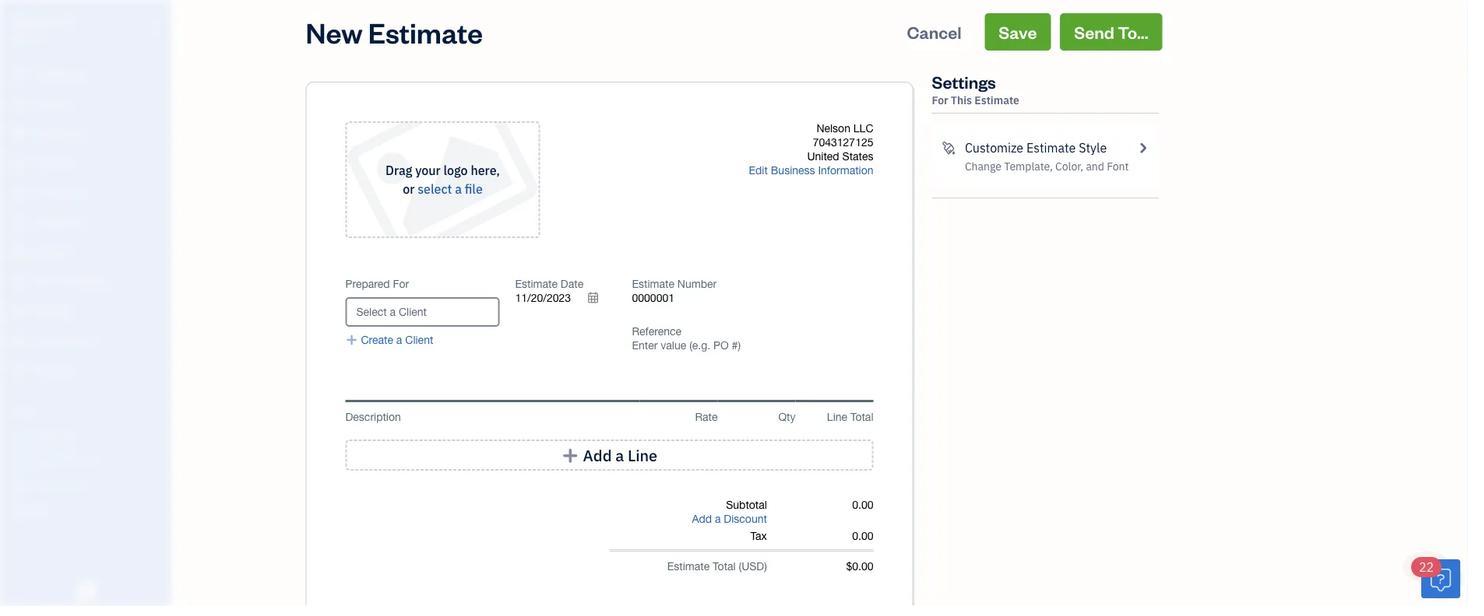 Task type: locate. For each thing, give the bounding box(es) containing it.
states
[[842, 150, 873, 163]]

estimate
[[368, 13, 483, 50], [975, 93, 1019, 107], [1026, 140, 1076, 156], [515, 278, 558, 291], [632, 278, 674, 291], [667, 560, 710, 573]]

for
[[932, 93, 948, 107], [393, 278, 409, 291]]

for inside the "settings for this estimate"
[[932, 93, 948, 107]]

1 vertical spatial plus image
[[561, 448, 579, 463]]

1 horizontal spatial for
[[932, 93, 948, 107]]

business
[[771, 164, 815, 177]]

llc inside nelson llc 7043127125 united states edit business information
[[853, 122, 873, 135]]

estimate date
[[515, 278, 583, 291]]

your
[[415, 162, 441, 179]]

total left (
[[713, 560, 736, 573]]

Enter an Estimate # text field
[[632, 292, 675, 305]]

create a client
[[361, 334, 433, 347]]

qty
[[778, 411, 796, 424]]

1 0.00 from the top
[[852, 499, 873, 512]]

and
[[1086, 159, 1104, 174]]

send to... button
[[1060, 13, 1162, 51]]

change template, color, and font
[[965, 159, 1129, 174]]

22
[[1419, 560, 1434, 576]]

plus image inside the add a line button
[[561, 448, 579, 463]]

0 vertical spatial llc
[[55, 14, 75, 30]]

prepared
[[345, 278, 390, 291]]

0 vertical spatial 0.00
[[852, 499, 873, 512]]

subtotal
[[726, 499, 767, 512]]

1 horizontal spatial total
[[850, 411, 873, 424]]

0 horizontal spatial total
[[713, 560, 736, 573]]

for for settings
[[932, 93, 948, 107]]

change
[[965, 159, 1002, 174]]

a
[[455, 181, 462, 197], [396, 334, 402, 347], [615, 445, 624, 466], [715, 513, 721, 526]]

here
[[471, 162, 496, 179]]

1 vertical spatial total
[[713, 560, 736, 573]]

1 horizontal spatial llc
[[853, 122, 873, 135]]

cancel button
[[893, 13, 976, 51]]

$0.00
[[846, 560, 873, 573]]

color,
[[1055, 159, 1083, 174]]

new
[[306, 13, 363, 50]]

line
[[827, 411, 847, 424], [628, 445, 657, 466]]

0 vertical spatial add
[[583, 445, 612, 466]]

0 vertical spatial total
[[850, 411, 873, 424]]

or
[[403, 181, 415, 197]]

0 horizontal spatial nelson
[[12, 14, 52, 30]]

)
[[764, 560, 767, 573]]

plus image left add a line
[[561, 448, 579, 463]]

project image
[[10, 245, 29, 261]]

0 horizontal spatial line
[[628, 445, 657, 466]]

1 vertical spatial for
[[393, 278, 409, 291]]

0 vertical spatial nelson
[[12, 14, 52, 30]]

llc for nelson llc 7043127125 united states edit business information
[[853, 122, 873, 135]]

this
[[951, 93, 972, 107]]

add inside subtotal add a discount tax
[[692, 513, 712, 526]]

for right prepared
[[393, 278, 409, 291]]

create
[[361, 334, 393, 347]]

add
[[583, 445, 612, 466], [692, 513, 712, 526]]

nelson for nelson llc owner
[[12, 14, 52, 30]]

plus image left "create"
[[345, 333, 358, 347]]

nelson llc 7043127125 united states edit business information
[[749, 122, 873, 177]]

bank connections image
[[12, 478, 167, 491]]

Reference Number text field
[[632, 339, 742, 352]]

client
[[405, 334, 433, 347]]

tax
[[750, 530, 767, 543]]

1 horizontal spatial nelson
[[817, 122, 850, 135]]

total
[[850, 411, 873, 424], [713, 560, 736, 573]]

customize
[[965, 140, 1024, 156]]

llc
[[55, 14, 75, 30], [853, 122, 873, 135]]

a inside subtotal add a discount tax
[[715, 513, 721, 526]]

nelson for nelson llc 7043127125 united states edit business information
[[817, 122, 850, 135]]

drag
[[386, 162, 412, 179]]

1 vertical spatial add
[[692, 513, 712, 526]]

0 vertical spatial line
[[827, 411, 847, 424]]

nelson inside nelson llc owner
[[12, 14, 52, 30]]

0.00
[[852, 499, 873, 512], [852, 530, 873, 543]]

plus image for add a line
[[561, 448, 579, 463]]

nelson
[[12, 14, 52, 30], [817, 122, 850, 135]]

1 horizontal spatial line
[[827, 411, 847, 424]]

llc inside nelson llc owner
[[55, 14, 75, 30]]

1 vertical spatial 0.00
[[852, 530, 873, 543]]

nelson up 7043127125 at top right
[[817, 122, 850, 135]]

date
[[561, 278, 583, 291]]

llc for nelson llc owner
[[55, 14, 75, 30]]

for left this
[[932, 93, 948, 107]]

0 horizontal spatial add
[[583, 445, 612, 466]]

nelson up owner
[[12, 14, 52, 30]]

0 vertical spatial for
[[932, 93, 948, 107]]

1 horizontal spatial add
[[692, 513, 712, 526]]

number
[[677, 278, 717, 291]]

total right the 'qty'
[[850, 411, 873, 424]]

file
[[465, 181, 483, 197]]

1 vertical spatial nelson
[[817, 122, 850, 135]]

save
[[999, 21, 1037, 43]]

money image
[[10, 305, 29, 320]]

1 vertical spatial llc
[[853, 122, 873, 135]]

logo
[[444, 162, 468, 179]]

1 vertical spatial line
[[628, 445, 657, 466]]

plus image
[[345, 333, 358, 347], [561, 448, 579, 463]]

invoice image
[[10, 157, 29, 172]]

0 horizontal spatial llc
[[55, 14, 75, 30]]

settings for this estimate
[[932, 70, 1019, 107]]

information
[[818, 164, 873, 177]]

0 vertical spatial plus image
[[345, 333, 358, 347]]

estimate image
[[10, 127, 29, 143]]

send
[[1074, 21, 1114, 43]]

0 horizontal spatial for
[[393, 278, 409, 291]]

template,
[[1004, 159, 1053, 174]]

freshbooks image
[[73, 582, 98, 600]]

1 horizontal spatial plus image
[[561, 448, 579, 463]]

send to...
[[1074, 21, 1148, 43]]

0 horizontal spatial plus image
[[345, 333, 358, 347]]

nelson inside nelson llc 7043127125 united states edit business information
[[817, 122, 850, 135]]

line inside button
[[628, 445, 657, 466]]

new estimate
[[306, 13, 483, 50]]

chart image
[[10, 334, 29, 350]]



Task type: describe. For each thing, give the bounding box(es) containing it.
7043127125
[[813, 136, 873, 149]]

customize estimate style
[[965, 140, 1107, 156]]

save button
[[985, 13, 1051, 51]]

settings image
[[12, 503, 167, 516]]

united
[[807, 150, 839, 163]]

chevronright image
[[1136, 139, 1150, 157]]

resource center badge image
[[1421, 560, 1460, 599]]

estimate number
[[632, 278, 717, 291]]

add a line button
[[345, 440, 873, 471]]

line total
[[827, 411, 873, 424]]

estimate total ( usd )
[[667, 560, 767, 573]]

nelson llc owner
[[12, 14, 75, 44]]

description
[[345, 411, 401, 424]]

rate
[[695, 411, 718, 424]]

timer image
[[10, 275, 29, 291]]

select
[[418, 181, 452, 197]]

items and services image
[[12, 453, 167, 466]]

a inside drag your logo here , or select a file
[[455, 181, 462, 197]]

,
[[496, 162, 500, 179]]

add inside button
[[583, 445, 612, 466]]

2 0.00 from the top
[[852, 530, 873, 543]]

discount
[[724, 513, 767, 526]]

Estimate date in MM/DD/YYYY format text field
[[515, 292, 609, 305]]

dashboard image
[[10, 68, 29, 83]]

add a discount button
[[692, 512, 767, 526]]

usd
[[742, 560, 764, 573]]

plus image for create a client
[[345, 333, 358, 347]]

font
[[1107, 159, 1129, 174]]

cancel
[[907, 21, 962, 43]]

total for estimate
[[713, 560, 736, 573]]

drag your logo here , or select a file
[[386, 162, 500, 197]]

client image
[[10, 97, 29, 113]]

edit business information button
[[749, 164, 873, 178]]

create a client button
[[345, 333, 433, 347]]

estimate inside the "settings for this estimate"
[[975, 93, 1019, 107]]

prepared for
[[345, 278, 409, 291]]

for for prepared
[[393, 278, 409, 291]]

22 button
[[1411, 558, 1460, 599]]

subtotal add a discount tax
[[692, 499, 767, 543]]

payment image
[[10, 186, 29, 202]]

edit
[[749, 164, 768, 177]]

report image
[[10, 364, 29, 379]]

expense image
[[10, 216, 29, 231]]

total for line
[[850, 411, 873, 424]]

apps image
[[12, 403, 167, 416]]

team members image
[[12, 428, 167, 441]]

Client text field
[[347, 299, 498, 326]]

add a line
[[583, 445, 657, 466]]

owner
[[12, 31, 41, 44]]

main element
[[0, 0, 210, 607]]

reference
[[632, 325, 682, 338]]

paintbrush image
[[941, 139, 956, 157]]

style
[[1079, 140, 1107, 156]]

(
[[739, 560, 742, 573]]

settings
[[932, 70, 996, 93]]

to...
[[1118, 21, 1148, 43]]



Task type: vqa. For each thing, say whether or not it's contained in the screenshot.
the This Month option on the top left
no



